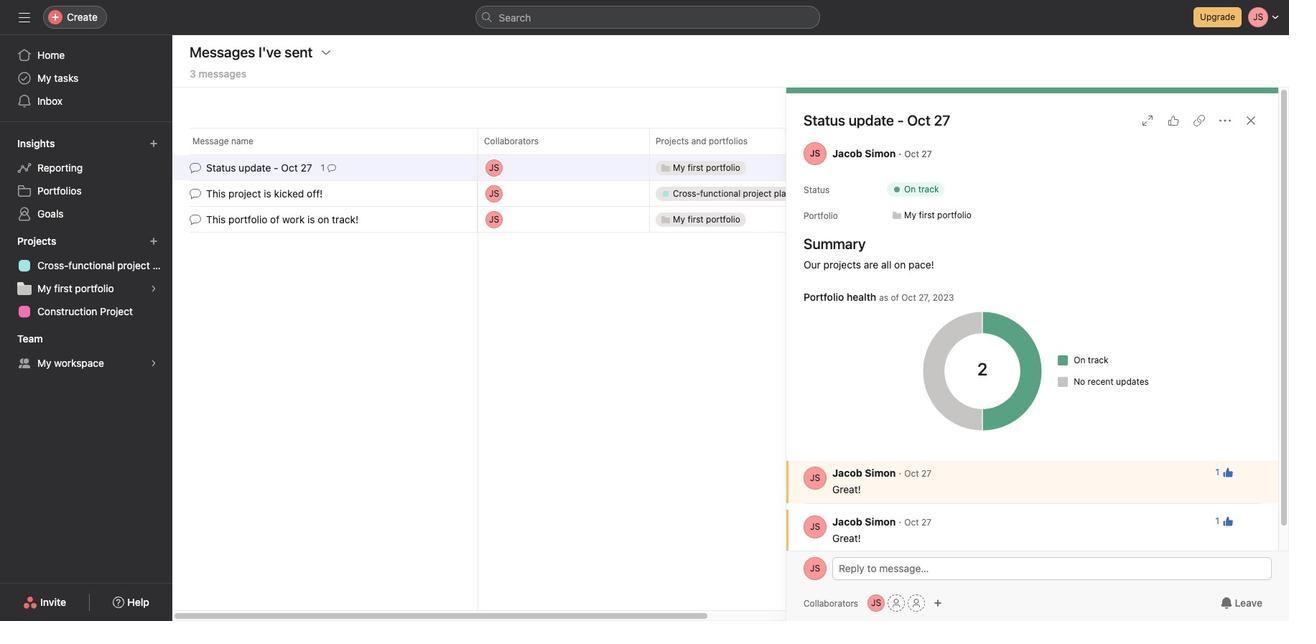 Task type: describe. For each thing, give the bounding box(es) containing it.
reporting
[[37, 162, 83, 174]]

message
[[193, 136, 229, 147]]

is inside cell
[[307, 213, 315, 226]]

cell for status update - oct 27
[[650, 154, 822, 181]]

summary our projects are all on pace!
[[804, 236, 935, 271]]

summary
[[804, 236, 866, 252]]

no recent updates
[[1074, 376, 1149, 387]]

1 vertical spatial track
[[1088, 355, 1109, 366]]

cross-
[[37, 259, 69, 272]]

Search tasks, projects, and more text field
[[475, 6, 820, 29]]

recent
[[1088, 376, 1114, 387]]

0 vertical spatial status
[[804, 112, 846, 129]]

my workspace link
[[9, 352, 164, 375]]

my tasks
[[37, 72, 79, 84]]

portfolios link
[[9, 180, 164, 203]]

2023
[[933, 292, 954, 303]]

goals
[[37, 208, 64, 220]]

conversation name for this portfolio of work is on track! cell
[[172, 206, 478, 233]]

name
[[231, 136, 254, 147]]

team button
[[14, 329, 56, 349]]

projects element
[[0, 228, 172, 326]]

0 vertical spatial status update - oct 27
[[804, 112, 951, 129]]

as
[[880, 292, 889, 303]]

2 vertical spatial status
[[804, 185, 830, 195]]

i've sent
[[259, 44, 313, 60]]

27,
[[919, 292, 931, 303]]

track!
[[332, 213, 359, 226]]

inbox
[[37, 95, 63, 107]]

27 inside cell
[[301, 162, 312, 174]]

projects button
[[14, 231, 69, 251]]

messages i've sent
[[190, 44, 313, 60]]

message name column header
[[190, 128, 482, 154]]

1 horizontal spatial first
[[919, 210, 935, 221]]

tree grid containing status update - oct 27
[[172, 153, 874, 234]]

project inside cell
[[229, 188, 261, 200]]

leave
[[1235, 597, 1263, 609]]

portfolio inside projects element
[[75, 282, 114, 295]]

2 jacob simon link from the top
[[833, 467, 896, 479]]

my workspace
[[37, 357, 104, 369]]

are
[[864, 259, 879, 271]]

portfolio
[[804, 211, 838, 221]]

plan
[[153, 259, 172, 272]]

goals link
[[9, 203, 164, 226]]

this portfolio of work is on track! row
[[172, 205, 874, 234]]

projects for projects
[[17, 235, 56, 247]]

portfolios
[[37, 185, 82, 197]]

help button
[[104, 590, 159, 616]]

invite button
[[14, 590, 76, 616]]

help
[[127, 596, 149, 609]]

my inside projects element
[[37, 282, 51, 295]]

0 vertical spatial my first portfolio link
[[887, 208, 978, 223]]

of for work
[[270, 213, 280, 226]]

construction project link
[[9, 300, 164, 323]]

upgrade button
[[1194, 7, 1242, 27]]

message name
[[193, 136, 254, 147]]

0 horizontal spatial on track
[[905, 184, 939, 195]]

upgrade
[[1201, 11, 1236, 22]]

2 jacob from the top
[[833, 467, 863, 479]]

simon for second the jacob simon link from the bottom
[[865, 467, 896, 479]]

close this status update image
[[1246, 115, 1257, 126]]

1 vertical spatial project
[[117, 259, 150, 272]]

this for this project is kicked off!
[[206, 188, 226, 200]]

see details, my first portfolio image
[[149, 285, 158, 293]]

construction project
[[37, 305, 133, 318]]

create button
[[43, 6, 107, 29]]

more actions image
[[1220, 115, 1231, 126]]

projects for projects and portfolios
[[656, 136, 689, 147]]

portfolio health as of oct 27, 2023
[[804, 291, 954, 303]]

1 horizontal spatial update
[[849, 112, 894, 129]]

3
[[190, 68, 196, 80]]

pace!
[[909, 259, 935, 271]]

home
[[37, 49, 65, 61]]

new project or portfolio image
[[149, 237, 158, 246]]

my inside teams element
[[37, 357, 51, 369]]

cross-functional project plan link
[[9, 254, 172, 277]]

1 jacob from the top
[[833, 147, 863, 160]]

1 button for first the jacob simon link from the bottom
[[1212, 512, 1239, 532]]

cross-functional project plan
[[37, 259, 172, 272]]

functional
[[69, 259, 115, 272]]

workspace
[[54, 357, 104, 369]]

home link
[[9, 44, 164, 67]]

and
[[692, 136, 707, 147]]

reporting link
[[9, 157, 164, 180]]

projects
[[824, 259, 862, 271]]

messages
[[199, 68, 247, 80]]

show options image
[[1247, 468, 1256, 477]]

1 simon from the top
[[865, 147, 896, 160]]

new insights image
[[149, 139, 158, 148]]

conversation name for this project is kicked off! cell
[[172, 180, 478, 207]]

collaborators inside column header
[[484, 136, 539, 147]]

our
[[804, 259, 821, 271]]

first inside projects element
[[54, 282, 72, 295]]



Task type: vqa. For each thing, say whether or not it's contained in the screenshot.
Simon
yes



Task type: locate. For each thing, give the bounding box(es) containing it.
0 vertical spatial ·
[[899, 147, 902, 160]]

is right work
[[307, 213, 315, 226]]

1 great! from the top
[[833, 484, 861, 496]]

on left track!
[[318, 213, 329, 226]]

0 vertical spatial update
[[849, 112, 894, 129]]

0 vertical spatial this
[[206, 188, 226, 200]]

1 horizontal spatial is
[[307, 213, 315, 226]]

of inside portfolio health as of oct 27, 2023
[[891, 292, 900, 303]]

messages
[[190, 44, 255, 60]]

tree grid
[[172, 153, 874, 234]]

1 horizontal spatial on
[[895, 259, 906, 271]]

this
[[206, 188, 226, 200], [206, 213, 226, 226]]

0 vertical spatial track
[[919, 184, 939, 195]]

1 button for second the jacob simon link from the bottom
[[1212, 463, 1239, 483]]

jacob simon · oct 27
[[833, 147, 932, 160], [833, 467, 932, 479], [833, 516, 932, 528]]

3 jacob simon · oct 27 from the top
[[833, 516, 932, 528]]

1 horizontal spatial of
[[891, 292, 900, 303]]

off!
[[307, 188, 323, 200]]

js button
[[804, 467, 827, 490], [804, 516, 827, 539], [804, 558, 827, 581], [868, 595, 885, 612]]

conversation name for status update - oct 27 cell
[[172, 154, 478, 181]]

js
[[810, 148, 821, 159], [810, 473, 821, 484], [810, 522, 821, 532], [810, 563, 821, 574], [872, 598, 882, 609]]

0 vertical spatial of
[[270, 213, 280, 226]]

0 vertical spatial on
[[318, 213, 329, 226]]

cell for this portfolio of work is on track!
[[650, 206, 822, 233]]

2 vertical spatial jacob
[[833, 516, 863, 528]]

1 horizontal spatial on track
[[1074, 355, 1109, 366]]

on for this
[[318, 213, 329, 226]]

this inside cell
[[206, 188, 226, 200]]

my first portfolio up pace!
[[905, 210, 972, 221]]

first up pace!
[[919, 210, 935, 221]]

0 horizontal spatial project
[[117, 259, 150, 272]]

inbox link
[[9, 90, 164, 113]]

0 horizontal spatial on
[[318, 213, 329, 226]]

2 vertical spatial simon
[[865, 516, 896, 528]]

portfolio
[[938, 210, 972, 221], [229, 213, 268, 226], [75, 282, 114, 295]]

my
[[37, 72, 51, 84], [905, 210, 917, 221], [37, 282, 51, 295], [37, 357, 51, 369]]

0 vertical spatial 1 button
[[318, 161, 339, 175]]

2 horizontal spatial portfolio
[[938, 210, 972, 221]]

invite
[[40, 596, 66, 609]]

0 vertical spatial jacob simon · oct 27
[[833, 147, 932, 160]]

project left plan
[[117, 259, 150, 272]]

teams element
[[0, 326, 172, 378]]

1 vertical spatial first
[[54, 282, 72, 295]]

of inside cell
[[270, 213, 280, 226]]

team
[[17, 333, 43, 345]]

my down cross-
[[37, 282, 51, 295]]

status
[[804, 112, 846, 129], [206, 162, 236, 174], [804, 185, 830, 195]]

2 simon from the top
[[865, 467, 896, 479]]

row containing message name
[[172, 128, 874, 154]]

hide sidebar image
[[19, 11, 30, 23]]

of
[[270, 213, 280, 226], [891, 292, 900, 303]]

2 vertical spatial ·
[[899, 516, 902, 528]]

1 this from the top
[[206, 188, 226, 200]]

0 horizontal spatial update
[[239, 162, 271, 174]]

update inside conversation name for status update - oct 27 cell
[[239, 162, 271, 174]]

on right all
[[895, 259, 906, 271]]

1 cell from the top
[[650, 154, 822, 181]]

global element
[[0, 35, 172, 121]]

on inside cell
[[318, 213, 329, 226]]

2 · from the top
[[899, 467, 902, 479]]

2 great! from the top
[[833, 532, 861, 545]]

0 likes. click to like this task image
[[1168, 115, 1180, 126]]

· for second the jacob simon link from the bottom
[[899, 467, 902, 479]]

0 horizontal spatial my first portfolio
[[37, 282, 114, 295]]

0 horizontal spatial track
[[919, 184, 939, 195]]

no
[[1074, 376, 1086, 387]]

first
[[919, 210, 935, 221], [54, 282, 72, 295]]

1 jacob simon link from the top
[[833, 147, 896, 160]]

1 vertical spatial on track
[[1074, 355, 1109, 366]]

full screen image
[[1142, 115, 1154, 126]]

1 horizontal spatial status update - oct 27
[[804, 112, 951, 129]]

0 vertical spatial on track
[[905, 184, 939, 195]]

is inside cell
[[264, 188, 271, 200]]

status update - oct 27 inside cell
[[206, 162, 312, 174]]

simon
[[865, 147, 896, 160], [865, 467, 896, 479], [865, 516, 896, 528]]

0 vertical spatial is
[[264, 188, 271, 200]]

on
[[905, 184, 916, 195], [1074, 355, 1086, 366]]

0 vertical spatial my first portfolio
[[905, 210, 972, 221]]

tasks
[[54, 72, 79, 84]]

update
[[849, 112, 894, 129], [239, 162, 271, 174]]

0 vertical spatial projects
[[656, 136, 689, 147]]

1 vertical spatial collaborators
[[804, 598, 859, 609]]

1 vertical spatial projects
[[17, 235, 56, 247]]

0 horizontal spatial portfolio
[[75, 282, 114, 295]]

1 vertical spatial 1
[[1216, 467, 1220, 478]]

of for oct
[[891, 292, 900, 303]]

0 horizontal spatial -
[[274, 162, 278, 174]]

1 horizontal spatial my first portfolio link
[[887, 208, 978, 223]]

1 · from the top
[[899, 147, 902, 160]]

collaborators column header
[[478, 128, 654, 154]]

2 jacob simon · oct 27 from the top
[[833, 467, 932, 479]]

portfolio inside cell
[[229, 213, 268, 226]]

projects
[[656, 136, 689, 147], [17, 235, 56, 247]]

0 horizontal spatial my first portfolio link
[[9, 277, 164, 300]]

oct inside portfolio health as of oct 27, 2023
[[902, 292, 917, 303]]

0 vertical spatial 1
[[321, 162, 325, 173]]

insights
[[17, 137, 55, 149]]

0 vertical spatial project
[[229, 188, 261, 200]]

1 horizontal spatial my first portfolio
[[905, 210, 972, 221]]

cell
[[650, 154, 822, 181], [650, 180, 822, 207], [650, 206, 822, 233]]

my first portfolio link up construction project
[[9, 277, 164, 300]]

status inside cell
[[206, 162, 236, 174]]

on for summary
[[895, 259, 906, 271]]

·
[[899, 147, 902, 160], [899, 467, 902, 479], [899, 516, 902, 528]]

is
[[264, 188, 271, 200], [307, 213, 315, 226]]

this project is kicked off!
[[206, 188, 323, 200]]

projects left the and
[[656, 136, 689, 147]]

work
[[282, 213, 305, 226]]

is left kicked
[[264, 188, 271, 200]]

my up pace!
[[905, 210, 917, 221]]

1 vertical spatial great!
[[833, 532, 861, 545]]

status update - oct 27
[[804, 112, 951, 129], [206, 162, 312, 174]]

1 vertical spatial simon
[[865, 467, 896, 479]]

project left kicked
[[229, 188, 261, 200]]

projects inside dropdown button
[[17, 235, 56, 247]]

0 horizontal spatial collaborators
[[484, 136, 539, 147]]

2 vertical spatial 1
[[1216, 516, 1220, 527]]

1 vertical spatial is
[[307, 213, 315, 226]]

cell inside status update - oct 27 'row'
[[650, 154, 822, 181]]

0 vertical spatial collaborators
[[484, 136, 539, 147]]

2 vertical spatial jacob simon link
[[833, 516, 896, 528]]

my first portfolio up construction
[[37, 282, 114, 295]]

on
[[318, 213, 329, 226], [895, 259, 906, 271]]

projects inside row
[[656, 136, 689, 147]]

portfolio health
[[804, 291, 877, 303]]

1 button
[[318, 161, 339, 175], [1212, 463, 1239, 483], [1212, 512, 1239, 532]]

leave button
[[1212, 591, 1272, 616]]

1 vertical spatial jacob simon · oct 27
[[833, 467, 932, 479]]

3 simon from the top
[[865, 516, 896, 528]]

kicked
[[274, 188, 304, 200]]

2 cell from the top
[[650, 180, 822, 207]]

1 for 1 button in the conversation name for status update - oct 27 cell
[[321, 162, 325, 173]]

3 jacob from the top
[[833, 516, 863, 528]]

oct inside cell
[[281, 162, 298, 174]]

1 vertical spatial on
[[1074, 355, 1086, 366]]

my first portfolio link up pace!
[[887, 208, 978, 223]]

0 horizontal spatial projects
[[17, 235, 56, 247]]

2 vertical spatial 1 button
[[1212, 512, 1239, 532]]

my inside global element
[[37, 72, 51, 84]]

0 vertical spatial on
[[905, 184, 916, 195]]

1 horizontal spatial projects
[[656, 136, 689, 147]]

my tasks link
[[9, 67, 164, 90]]

0 horizontal spatial first
[[54, 282, 72, 295]]

1 vertical spatial on
[[895, 259, 906, 271]]

collaborators
[[484, 136, 539, 147], [804, 598, 859, 609]]

0 vertical spatial simon
[[865, 147, 896, 160]]

this for this portfolio of work is on track!
[[206, 213, 226, 226]]

construction
[[37, 305, 97, 318]]

updates
[[1117, 376, 1149, 387]]

cell inside this project is kicked off! row
[[650, 180, 822, 207]]

1 for second the jacob simon link from the bottom's 1 button
[[1216, 467, 1220, 478]]

simon for first the jacob simon link from the bottom
[[865, 516, 896, 528]]

1 vertical spatial ·
[[899, 467, 902, 479]]

insights element
[[0, 131, 172, 228]]

this down message
[[206, 188, 226, 200]]

actions image
[[320, 47, 332, 58]]

this down this project is kicked off!
[[206, 213, 226, 226]]

1 vertical spatial of
[[891, 292, 900, 303]]

portfolios
[[709, 136, 748, 147]]

2 this from the top
[[206, 213, 226, 226]]

my left tasks
[[37, 72, 51, 84]]

3 messages button
[[190, 68, 247, 87]]

add or remove collaborators image
[[934, 599, 943, 608]]

3 · from the top
[[899, 516, 902, 528]]

projects and portfolios
[[656, 136, 748, 147]]

great!
[[833, 484, 861, 496], [833, 532, 861, 545]]

27
[[934, 112, 951, 129], [922, 149, 932, 160], [301, 162, 312, 174], [922, 468, 932, 479], [922, 517, 932, 528]]

1 horizontal spatial track
[[1088, 355, 1109, 366]]

1 vertical spatial this
[[206, 213, 226, 226]]

of right the "as"
[[891, 292, 900, 303]]

of left work
[[270, 213, 280, 226]]

project
[[100, 305, 133, 318]]

1 vertical spatial my first portfolio
[[37, 282, 114, 295]]

my down team dropdown button
[[37, 357, 51, 369]]

1 vertical spatial jacob
[[833, 467, 863, 479]]

0 vertical spatial jacob simon link
[[833, 147, 896, 160]]

great! for second the jacob simon link from the bottom
[[833, 484, 861, 496]]

first up construction
[[54, 282, 72, 295]]

jacob
[[833, 147, 863, 160], [833, 467, 863, 479], [833, 516, 863, 528]]

1 vertical spatial jacob simon link
[[833, 467, 896, 479]]

0 vertical spatial first
[[919, 210, 935, 221]]

1 jacob simon · oct 27 from the top
[[833, 147, 932, 160]]

on track
[[905, 184, 939, 195], [1074, 355, 1109, 366]]

1 horizontal spatial portfolio
[[229, 213, 268, 226]]

3 messages
[[190, 68, 247, 80]]

projects up cross-
[[17, 235, 56, 247]]

great! for first the jacob simon link from the bottom
[[833, 532, 861, 545]]

status update - oct 27 row
[[172, 153, 874, 182]]

status update - oct 27 link
[[804, 112, 951, 129]]

- inside cell
[[274, 162, 278, 174]]

oct
[[908, 112, 931, 129], [905, 149, 920, 160], [281, 162, 298, 174], [902, 292, 917, 303], [905, 468, 919, 479], [905, 517, 919, 528]]

0 vertical spatial -
[[898, 112, 904, 129]]

row
[[172, 128, 874, 154], [190, 154, 856, 155]]

1 horizontal spatial collaborators
[[804, 598, 859, 609]]

1 vertical spatial my first portfolio link
[[9, 277, 164, 300]]

this portfolio of work is on track!
[[206, 213, 359, 226]]

1 vertical spatial -
[[274, 162, 278, 174]]

cell for this project is kicked off!
[[650, 180, 822, 207]]

0 horizontal spatial on
[[905, 184, 916, 195]]

1 horizontal spatial on
[[1074, 355, 1086, 366]]

1 button inside conversation name for status update - oct 27 cell
[[318, 161, 339, 175]]

see details, my workspace image
[[149, 359, 158, 368]]

0 horizontal spatial of
[[270, 213, 280, 226]]

· for first the jacob simon link from the bottom
[[899, 516, 902, 528]]

1
[[321, 162, 325, 173], [1216, 467, 1220, 478], [1216, 516, 1220, 527]]

track
[[919, 184, 939, 195], [1088, 355, 1109, 366]]

my first portfolio link
[[887, 208, 978, 223], [9, 277, 164, 300]]

copy link image
[[1194, 115, 1206, 126]]

1 vertical spatial 1 button
[[1212, 463, 1239, 483]]

3 cell from the top
[[650, 206, 822, 233]]

1 vertical spatial status
[[206, 162, 236, 174]]

this inside cell
[[206, 213, 226, 226]]

1 horizontal spatial -
[[898, 112, 904, 129]]

-
[[898, 112, 904, 129], [274, 162, 278, 174]]

3 jacob simon link from the top
[[833, 516, 896, 528]]

my first portfolio inside projects element
[[37, 282, 114, 295]]

0 vertical spatial great!
[[833, 484, 861, 496]]

project
[[229, 188, 261, 200], [117, 259, 150, 272]]

0 vertical spatial jacob
[[833, 147, 863, 160]]

1 vertical spatial status update - oct 27
[[206, 162, 312, 174]]

create
[[67, 11, 98, 23]]

on inside summary our projects are all on pace!
[[895, 259, 906, 271]]

1 for 1 button related to first the jacob simon link from the bottom
[[1216, 516, 1220, 527]]

0 horizontal spatial status update - oct 27
[[206, 162, 312, 174]]

1 vertical spatial update
[[239, 162, 271, 174]]

2 vertical spatial jacob simon · oct 27
[[833, 516, 932, 528]]

this project is kicked off! row
[[172, 179, 874, 208]]

0 horizontal spatial is
[[264, 188, 271, 200]]

my first portfolio
[[905, 210, 972, 221], [37, 282, 114, 295]]

jacob simon link
[[833, 147, 896, 160], [833, 467, 896, 479], [833, 516, 896, 528]]

1 inside conversation name for status update - oct 27 cell
[[321, 162, 325, 173]]

1 horizontal spatial project
[[229, 188, 261, 200]]

all
[[882, 259, 892, 271]]



